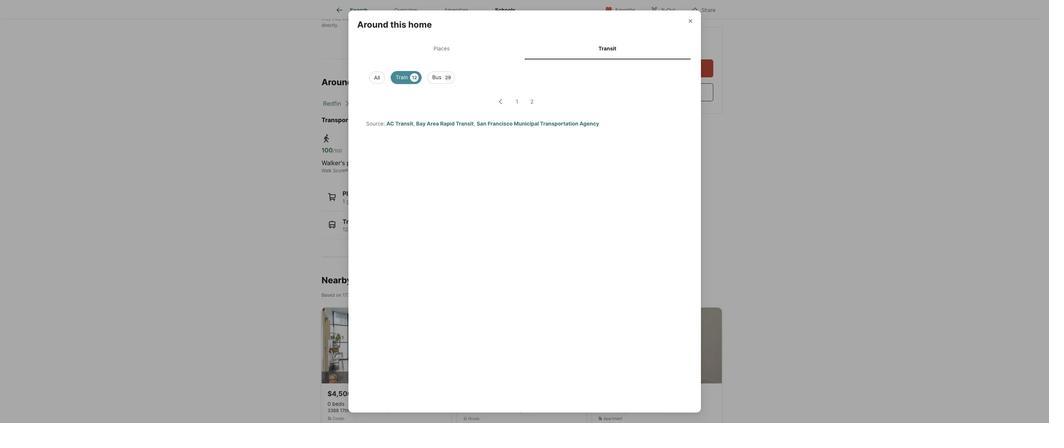 Task type: vqa. For each thing, say whether or not it's contained in the screenshot.
the middle "5"
no



Task type: describe. For each thing, give the bounding box(es) containing it.
favorite
[[616, 7, 636, 13]]

1 vertical spatial are
[[369, 16, 375, 21]]

san inside the 'around this home' "dialog"
[[477, 120, 487, 127]]

san for 638 14th st, san francisco, ca 94114
[[491, 408, 499, 413]]

0 beds
[[328, 401, 345, 407]]

walker's
[[322, 159, 345, 167]]

x-out button
[[645, 2, 682, 17]]

may
[[332, 16, 341, 21]]

be inside "guaranteed to be accurate. to verify school enrollment eligibility, contact the school district directly."
[[416, 16, 421, 21]]

boundaries
[[471, 9, 495, 15]]

municipal
[[514, 120, 539, 127]]

0 vertical spatial not
[[348, 9, 355, 15]]

eligibility,
[[502, 16, 522, 21]]

guaranteed
[[385, 16, 409, 21]]

transit button
[[322, 211, 548, 239]]

a
[[554, 9, 557, 15]]

paradise
[[347, 159, 371, 167]]

places for places 1 grocery, 37 restaurants, 0 parks
[[343, 190, 362, 197]]

/100
[[333, 148, 342, 154]]

0 inside places 1 grocery, 37 restaurants, 0 parks
[[407, 198, 411, 204]]

1 button
[[511, 96, 523, 108]]

school service boundaries are intended to be used as a reference only; they may change and are not
[[322, 9, 590, 21]]

638 14th st, san francisco, ca 94114
[[463, 408, 543, 413]]

area
[[427, 120, 439, 127]]

beds
[[333, 401, 345, 407]]

2
[[531, 98, 534, 105]]

bay area rapid transit link
[[416, 120, 474, 127]]

on
[[336, 292, 342, 298]]

3626
[[599, 408, 610, 413]]

1 , from the left
[[414, 120, 415, 127]]

2 button
[[526, 96, 538, 108]]

walk
[[322, 168, 332, 173]]

100
[[322, 147, 333, 154]]

3626 17th st, san francisco, ca 94114
[[599, 408, 681, 413]]

favorite button
[[599, 2, 642, 17]]

transportation inside the 'around this home' "dialog"
[[540, 120, 579, 127]]

bus 29
[[433, 74, 451, 80]]

0 horizontal spatial 1731
[[343, 292, 352, 298]]

home
[[409, 20, 432, 30]]

share button
[[685, 2, 722, 17]]

amenities tab
[[431, 1, 482, 19]]

francisco, for 3626 17th st, san francisco, ca 94114
[[638, 408, 660, 413]]

does
[[337, 9, 347, 15]]

as
[[548, 9, 553, 15]]

change
[[343, 16, 358, 21]]

train
[[396, 74, 408, 80]]

parks
[[412, 198, 426, 204]]

and
[[359, 16, 367, 21]]

accurate.
[[423, 16, 442, 21]]

verify
[[450, 16, 462, 21]]

st, for 638
[[484, 408, 489, 413]]

redfin for redfin
[[323, 100, 341, 107]]

rapid
[[440, 120, 455, 127]]

search link
[[335, 6, 368, 15]]

san for 3388 17th st, san francisco, ca 94110
[[358, 408, 366, 413]]

x-
[[662, 7, 667, 13]]

to inside school service boundaries are intended to be used as a reference only; they may change and are not
[[524, 9, 528, 15]]

®
[[345, 168, 348, 173]]

photo of 3388 17th st, san francisco, ca 94110 image
[[322, 308, 451, 383]]

based on 1731 15th st
[[322, 292, 368, 298]]

1 inside 1 button
[[516, 98, 519, 105]]

intended
[[504, 9, 523, 15]]

ac
[[387, 120, 394, 127]]

endorse
[[356, 9, 374, 15]]

94114 for 3626 17th st, san francisco, ca 94114
[[668, 408, 681, 413]]

contact
[[615, 40, 646, 49]]

contact
[[523, 16, 539, 21]]

transit tab
[[525, 39, 691, 58]]

grocery,
[[347, 198, 367, 204]]

tab list inside the 'around this home' "dialog"
[[357, 38, 692, 59]]

the
[[540, 16, 547, 21]]

1 vertical spatial 0
[[328, 401, 331, 407]]

or
[[375, 9, 379, 15]]

school
[[439, 9, 453, 15]]

reference
[[558, 9, 578, 15]]

94114 for 638 14th st, san francisco, ca 94114
[[530, 408, 543, 413]]

based
[[322, 292, 335, 298]]

29
[[446, 75, 451, 80]]

ca for 3626 17th st, san francisco, ca 94114
[[661, 408, 667, 413]]

around for around this home
[[357, 20, 389, 30]]

enrollment
[[478, 16, 501, 21]]

redfin does not endorse or guarantee this information.
[[322, 9, 438, 15]]

agency
[[580, 120, 600, 127]]

0 vertical spatial this
[[403, 9, 411, 15]]

x-out
[[662, 7, 676, 13]]

overview
[[395, 7, 418, 13]]

to inside "guaranteed to be accurate. to verify school enrollment eligibility, contact the school district directly."
[[410, 16, 415, 21]]

francisco
[[488, 120, 513, 127]]

1 horizontal spatial 1731
[[355, 77, 374, 88]]

rentals
[[354, 275, 383, 286]]

guarantee
[[381, 9, 402, 15]]

transit inside 'button'
[[343, 218, 363, 225]]

out
[[667, 7, 676, 13]]

638
[[463, 408, 472, 413]]

nearby
[[322, 275, 352, 286]]



Task type: locate. For each thing, give the bounding box(es) containing it.
directly.
[[322, 23, 339, 28]]

school
[[463, 16, 477, 21], [549, 16, 563, 21]]

not
[[348, 9, 355, 15], [377, 16, 384, 21]]

1 horizontal spatial places
[[434, 45, 450, 52]]

all
[[374, 74, 380, 81]]

this down "guarantee"
[[391, 20, 407, 30]]

17th
[[340, 408, 349, 413], [611, 408, 620, 413]]

not inside school service boundaries are intended to be used as a reference only; they may change and are not
[[377, 16, 384, 21]]

to
[[444, 16, 449, 21]]

be down information.
[[416, 16, 421, 21]]

service
[[455, 9, 470, 15]]

1 vertical spatial not
[[377, 16, 384, 21]]

0 horizontal spatial st
[[364, 292, 368, 298]]

they
[[322, 16, 331, 21]]

15th
[[376, 77, 395, 88], [354, 292, 363, 298]]

1 vertical spatial around
[[322, 77, 353, 88]]

0 horizontal spatial around
[[322, 77, 353, 88]]

1 horizontal spatial 1
[[516, 98, 519, 105]]

tab list
[[322, 0, 535, 19], [357, 38, 692, 59]]

ca for 638 14th st, san francisco, ca 94114
[[523, 408, 529, 413]]

1 left grocery,
[[343, 198, 345, 204]]

around down or
[[357, 20, 389, 30]]

transportation
[[322, 116, 366, 124], [540, 120, 579, 127]]

1 horizontal spatial ca
[[523, 408, 529, 413]]

san for 3626 17th st, san francisco, ca 94114
[[629, 408, 637, 413]]

francisco, for 3388 17th st, san francisco, ca 94110
[[367, 408, 389, 413]]

1 horizontal spatial are
[[496, 9, 503, 15]]

0 horizontal spatial school
[[463, 16, 477, 21]]

1 francisco, from the left
[[367, 408, 389, 413]]

0 vertical spatial be
[[530, 9, 535, 15]]

94114
[[530, 408, 543, 413], [668, 408, 681, 413]]

0 horizontal spatial 1
[[343, 198, 345, 204]]

3 francisco, from the left
[[638, 408, 660, 413]]

around 1731 15th st
[[322, 77, 406, 88]]

are
[[496, 9, 503, 15], [369, 16, 375, 21]]

0 vertical spatial 1731
[[355, 77, 374, 88]]

0 horizontal spatial not
[[348, 9, 355, 15]]

transportation down redfin link in the top of the page
[[322, 116, 366, 124]]

2 francisco, from the left
[[500, 408, 522, 413]]

0 horizontal spatial transportation
[[322, 116, 366, 124]]

information.
[[412, 9, 438, 15]]

1 vertical spatial 1731
[[343, 292, 352, 298]]

ca for 3388 17th st, san francisco, ca 94110
[[390, 408, 396, 413]]

be up the contact
[[530, 9, 535, 15]]

tab list down the contact
[[357, 38, 692, 59]]

score
[[333, 168, 345, 173]]

1 horizontal spatial st
[[397, 77, 406, 88]]

source: ac transit , bay area rapid transit , san francisco municipal transportation agency
[[366, 120, 600, 127]]

3388 17th st, san francisco, ca 94110
[[328, 408, 410, 413]]

places 1 grocery, 37 restaurants, 0 parks
[[343, 190, 426, 204]]

around this home dialog
[[349, 11, 701, 413]]

1 vertical spatial be
[[416, 16, 421, 21]]

school down a
[[549, 16, 563, 21]]

school down service
[[463, 16, 477, 21]]

tab list containing search
[[322, 0, 535, 19]]

1 st, from the left
[[351, 408, 356, 413]]

0 horizontal spatial 17th
[[340, 408, 349, 413]]

be
[[530, 9, 535, 15], [416, 16, 421, 21]]

1 vertical spatial 15th
[[354, 292, 363, 298]]

nearby rentals
[[322, 275, 383, 286]]

be inside school service boundaries are intended to be used as a reference only; they may change and are not
[[530, 9, 535, 15]]

st, right 3388
[[351, 408, 356, 413]]

around for around 1731 15th st
[[322, 77, 353, 88]]

st, up apartment at the bottom of page
[[622, 408, 627, 413]]

san francisco municipal transportation agency link
[[477, 120, 600, 127]]

2 horizontal spatial st,
[[622, 408, 627, 413]]

1 17th from the left
[[340, 408, 349, 413]]

1 vertical spatial to
[[410, 16, 415, 21]]

bus
[[433, 74, 442, 80]]

0 vertical spatial to
[[524, 9, 528, 15]]

1731
[[355, 77, 374, 88], [343, 292, 352, 298]]

schools
[[495, 7, 516, 13]]

list box containing train
[[363, 68, 686, 84]]

1 horizontal spatial 94114
[[668, 408, 681, 413]]

are down or
[[369, 16, 375, 21]]

1 school from the left
[[463, 16, 477, 21]]

tab list up home
[[322, 0, 535, 19]]

1731 right on
[[343, 292, 352, 298]]

list box
[[363, 68, 686, 84]]

1 left 2 "button"
[[516, 98, 519, 105]]

1 vertical spatial st
[[364, 292, 368, 298]]

0 horizontal spatial 15th
[[354, 292, 363, 298]]

transit inside tab
[[599, 45, 617, 52]]

overview tab
[[381, 1, 431, 19]]

amenities
[[444, 7, 469, 13]]

search
[[350, 7, 368, 13]]

are up enrollment
[[496, 9, 503, 15]]

district
[[564, 16, 579, 21]]

1 horizontal spatial 15th
[[376, 77, 395, 88]]

0 horizontal spatial st,
[[351, 408, 356, 413]]

ca
[[390, 408, 396, 413], [523, 408, 529, 413], [661, 408, 667, 413]]

15th left train
[[376, 77, 395, 88]]

photo of 3626 17th st, san francisco, ca 94114 image
[[593, 308, 722, 383]]

2 , from the left
[[474, 120, 476, 127]]

1 vertical spatial 1
[[343, 198, 345, 204]]

bay
[[416, 120, 426, 127]]

st down rentals
[[364, 292, 368, 298]]

1 vertical spatial places
[[343, 190, 362, 197]]

guaranteed to be accurate. to verify school enrollment eligibility, contact the school district directly.
[[322, 16, 579, 28]]

share
[[702, 7, 716, 13]]

, left 'bay'
[[414, 120, 415, 127]]

0 horizontal spatial 0
[[328, 401, 331, 407]]

not down redfin does not endorse or guarantee this information.
[[377, 16, 384, 21]]

only;
[[579, 9, 590, 15]]

2 st, from the left
[[484, 408, 489, 413]]

2 school from the left
[[549, 16, 563, 21]]

12
[[412, 75, 417, 80]]

places tab
[[359, 39, 525, 58]]

this inside around this home "element"
[[391, 20, 407, 30]]

0 horizontal spatial places
[[343, 190, 362, 197]]

this up guaranteed
[[403, 9, 411, 15]]

0 vertical spatial 1
[[516, 98, 519, 105]]

0 vertical spatial redfin
[[322, 9, 335, 15]]

0 left parks
[[407, 198, 411, 204]]

1 horizontal spatial be
[[530, 9, 535, 15]]

14th
[[473, 408, 482, 413]]

1 horizontal spatial transportation
[[540, 120, 579, 127]]

3388
[[328, 408, 339, 413]]

around this home element
[[357, 11, 441, 30]]

0 horizontal spatial francisco,
[[367, 408, 389, 413]]

$4,500
[[328, 390, 352, 398]]

1 inside places 1 grocery, 37 restaurants, 0 parks
[[343, 198, 345, 204]]

st, for 3388
[[351, 408, 356, 413]]

1 horizontal spatial 0
[[407, 198, 411, 204]]

17th for 3388
[[340, 408, 349, 413]]

1 vertical spatial redfin
[[323, 100, 341, 107]]

17th up apartment at the bottom of page
[[611, 408, 620, 413]]

2 horizontal spatial ca
[[661, 408, 667, 413]]

restaurants,
[[376, 198, 406, 204]]

0 vertical spatial places
[[434, 45, 450, 52]]

apartment
[[604, 416, 623, 421]]

0 vertical spatial tab list
[[322, 0, 535, 19]]

st left 12
[[397, 77, 406, 88]]

15th down nearby rentals
[[354, 292, 363, 298]]

house
[[469, 416, 480, 421]]

0 horizontal spatial are
[[369, 16, 375, 21]]

, left francisco
[[474, 120, 476, 127]]

1 vertical spatial tab list
[[357, 38, 692, 59]]

to up the contact
[[524, 9, 528, 15]]

ac transit link
[[387, 120, 414, 127]]

walker's paradise walk score ®
[[322, 159, 371, 173]]

condo
[[333, 416, 345, 421]]

redfin for redfin does not endorse or guarantee this information.
[[322, 9, 335, 15]]

list box inside the 'around this home' "dialog"
[[363, 68, 686, 84]]

this
[[403, 9, 411, 15], [391, 20, 407, 30]]

francisco,
[[367, 408, 389, 413], [500, 408, 522, 413], [638, 408, 660, 413]]

places down "guaranteed to be accurate. to verify school enrollment eligibility, contact the school district directly." at the top
[[434, 45, 450, 52]]

around
[[357, 20, 389, 30], [322, 77, 353, 88]]

places
[[434, 45, 450, 52], [343, 190, 362, 197]]

0 vertical spatial 15th
[[376, 77, 395, 88]]

tab list containing places
[[357, 38, 692, 59]]

1 horizontal spatial not
[[377, 16, 384, 21]]

st, right the "14th"
[[484, 408, 489, 413]]

around up redfin link in the top of the page
[[322, 77, 353, 88]]

37
[[369, 198, 375, 204]]

0 horizontal spatial to
[[410, 16, 415, 21]]

source:
[[366, 120, 385, 127]]

1 ca from the left
[[390, 408, 396, 413]]

to down the "overview"
[[410, 16, 415, 21]]

places for places
[[434, 45, 450, 52]]

17th for 3626
[[611, 408, 620, 413]]

100 /100
[[322, 147, 342, 154]]

2 horizontal spatial francisco,
[[638, 408, 660, 413]]

redfin
[[322, 9, 335, 15], [323, 100, 341, 107]]

not up change
[[348, 9, 355, 15]]

0 vertical spatial st
[[397, 77, 406, 88]]

17th down beds
[[340, 408, 349, 413]]

1 horizontal spatial st,
[[484, 408, 489, 413]]

1 horizontal spatial francisco,
[[500, 408, 522, 413]]

st, for 3626
[[622, 408, 627, 413]]

st,
[[351, 408, 356, 413], [484, 408, 489, 413], [622, 408, 627, 413]]

,
[[414, 120, 415, 127], [474, 120, 476, 127]]

used
[[536, 9, 547, 15]]

redfin link
[[323, 100, 341, 107]]

0 vertical spatial 0
[[407, 198, 411, 204]]

94110
[[397, 408, 410, 413]]

1 horizontal spatial 17th
[[611, 408, 620, 413]]

schools tab
[[482, 1, 529, 19]]

around this home
[[357, 20, 432, 30]]

1 horizontal spatial school
[[549, 16, 563, 21]]

2 17th from the left
[[611, 408, 620, 413]]

1 horizontal spatial to
[[524, 9, 528, 15]]

0 vertical spatial around
[[357, 20, 389, 30]]

1 94114 from the left
[[530, 408, 543, 413]]

to
[[524, 9, 528, 15], [410, 16, 415, 21]]

francisco, for 638 14th st, san francisco, ca 94114
[[500, 408, 522, 413]]

around inside "element"
[[357, 20, 389, 30]]

1 horizontal spatial ,
[[474, 120, 476, 127]]

st
[[397, 77, 406, 88], [364, 292, 368, 298]]

0 horizontal spatial ca
[[390, 408, 396, 413]]

0 horizontal spatial 94114
[[530, 408, 543, 413]]

transportation left agency
[[540, 120, 579, 127]]

places inside places 1 grocery, 37 restaurants, 0 parks
[[343, 190, 362, 197]]

2 94114 from the left
[[668, 408, 681, 413]]

places up grocery,
[[343, 190, 362, 197]]

0 vertical spatial are
[[496, 9, 503, 15]]

places inside tab
[[434, 45, 450, 52]]

2 ca from the left
[[523, 408, 529, 413]]

3 ca from the left
[[661, 408, 667, 413]]

1 horizontal spatial around
[[357, 20, 389, 30]]

1731 left all at the top
[[355, 77, 374, 88]]

3 st, from the left
[[622, 408, 627, 413]]

1 vertical spatial this
[[391, 20, 407, 30]]

0 horizontal spatial ,
[[414, 120, 415, 127]]

0 horizontal spatial be
[[416, 16, 421, 21]]

0 up 3388
[[328, 401, 331, 407]]

san
[[477, 120, 487, 127], [358, 408, 366, 413], [491, 408, 499, 413], [629, 408, 637, 413]]



